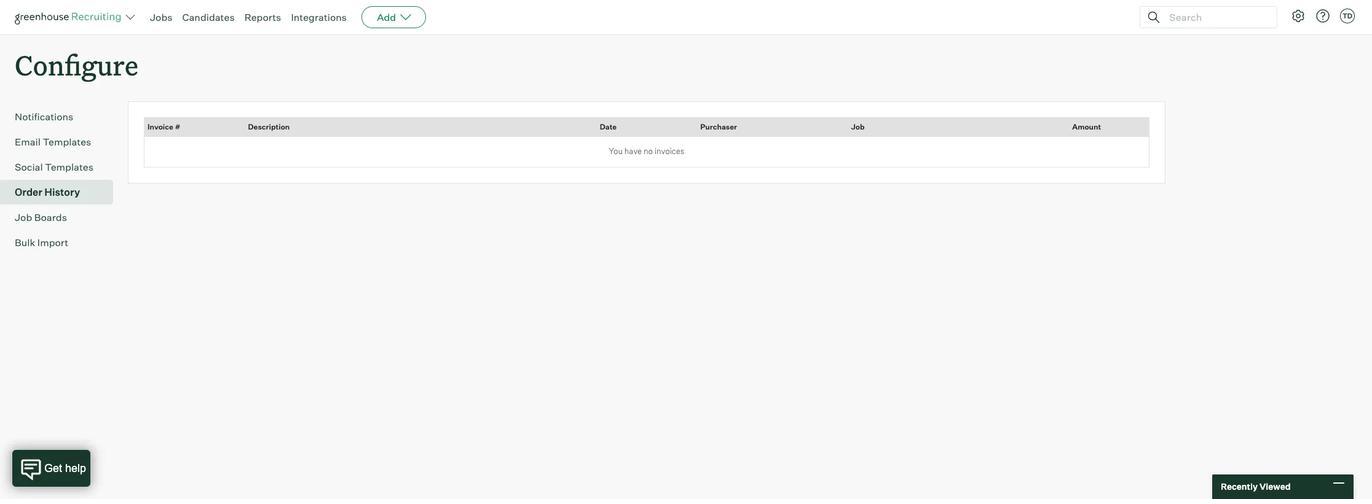 Task type: locate. For each thing, give the bounding box(es) containing it.
order history link
[[15, 185, 108, 200]]

bulk
[[15, 237, 35, 249]]

templates
[[43, 136, 91, 148], [45, 161, 93, 173]]

you have no invoices
[[609, 147, 685, 156]]

boards
[[34, 212, 67, 224]]

integrations
[[291, 11, 347, 23]]

add
[[377, 11, 396, 23]]

1 horizontal spatial job
[[851, 122, 865, 132]]

invoices
[[655, 147, 685, 156]]

amount
[[1072, 122, 1101, 132]]

social templates link
[[15, 160, 108, 175]]

job boards
[[15, 212, 67, 224]]

0 vertical spatial templates
[[43, 136, 91, 148]]

0 horizontal spatial job
[[15, 212, 32, 224]]

recently viewed
[[1221, 482, 1291, 493]]

email templates link
[[15, 135, 108, 150]]

have
[[624, 147, 642, 156]]

import
[[37, 237, 68, 249]]

#
[[175, 122, 180, 132]]

job for job boards
[[15, 212, 32, 224]]

reports
[[244, 11, 281, 23]]

jobs
[[150, 11, 172, 23]]

social templates
[[15, 161, 93, 173]]

td
[[1343, 12, 1353, 20]]

0 vertical spatial job
[[851, 122, 865, 132]]

job
[[851, 122, 865, 132], [15, 212, 32, 224]]

1 vertical spatial job
[[15, 212, 32, 224]]

job boards link
[[15, 210, 108, 225]]

description
[[248, 122, 290, 132]]

templates up social templates link at left
[[43, 136, 91, 148]]

greenhouse recruiting image
[[15, 10, 125, 25]]

configure image
[[1291, 9, 1306, 23]]

no
[[644, 147, 653, 156]]

1 vertical spatial templates
[[45, 161, 93, 173]]

configure
[[15, 47, 138, 83]]

invoice
[[148, 122, 173, 132]]

jobs link
[[150, 11, 172, 23]]

order history
[[15, 186, 80, 199]]

templates up history
[[45, 161, 93, 173]]

templates inside "link"
[[43, 136, 91, 148]]

td button
[[1338, 6, 1357, 26]]

Search text field
[[1166, 8, 1266, 26]]

order
[[15, 186, 42, 199]]

notifications
[[15, 111, 73, 123]]



Task type: vqa. For each thing, say whether or not it's contained in the screenshot.
language
no



Task type: describe. For each thing, give the bounding box(es) containing it.
viewed
[[1260, 482, 1291, 493]]

date
[[600, 122, 617, 132]]

candidates link
[[182, 11, 235, 23]]

invoice #
[[148, 122, 180, 132]]

social
[[15, 161, 43, 173]]

td button
[[1340, 9, 1355, 23]]

email templates
[[15, 136, 91, 148]]

reports link
[[244, 11, 281, 23]]

you
[[609, 147, 623, 156]]

email
[[15, 136, 41, 148]]

history
[[44, 186, 80, 199]]

recently
[[1221, 482, 1258, 493]]

bulk import link
[[15, 236, 108, 250]]

candidates
[[182, 11, 235, 23]]

bulk import
[[15, 237, 68, 249]]

templates for social templates
[[45, 161, 93, 173]]

add button
[[362, 6, 426, 28]]

templates for email templates
[[43, 136, 91, 148]]

job for job
[[851, 122, 865, 132]]

purchaser
[[700, 122, 737, 132]]

notifications link
[[15, 110, 108, 124]]

integrations link
[[291, 11, 347, 23]]



